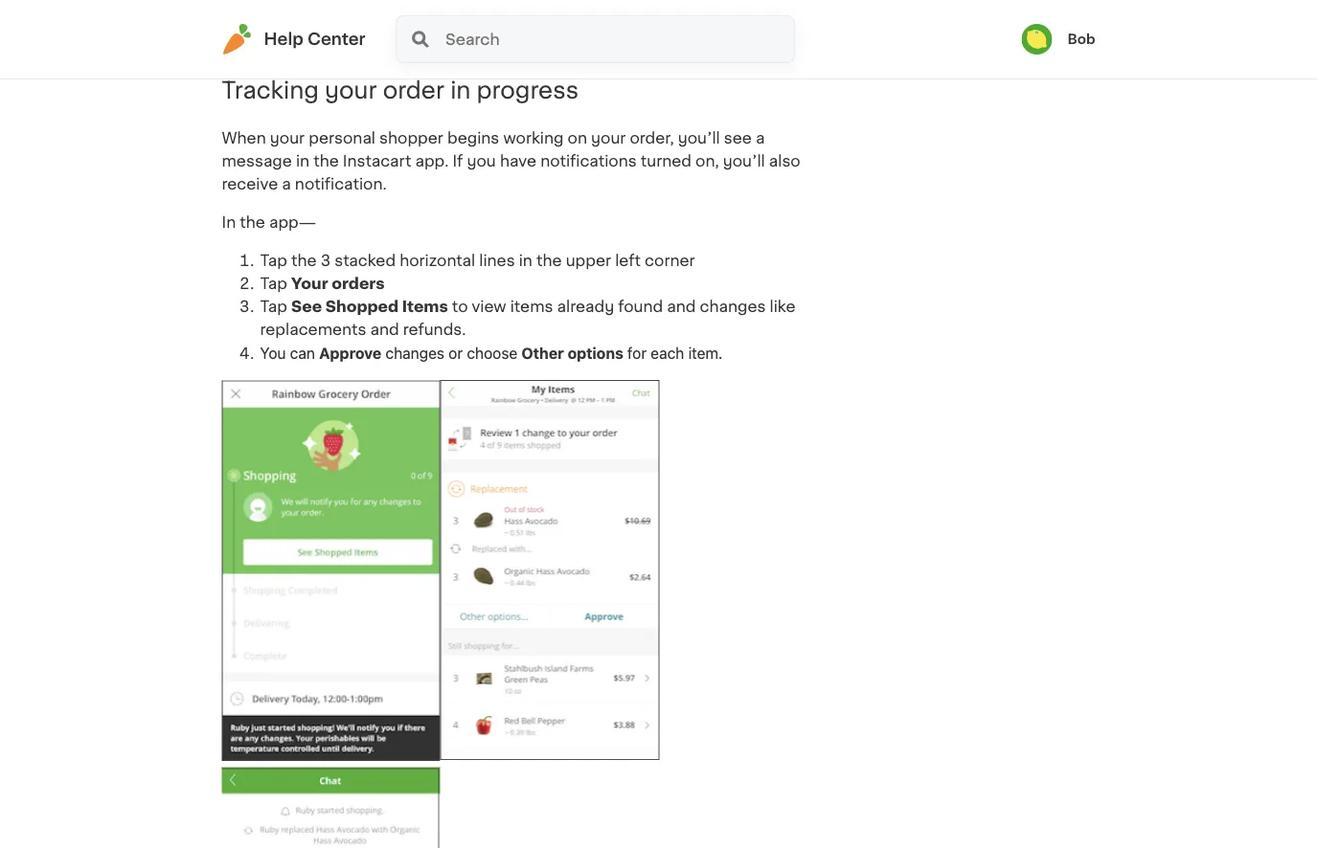 Task type: locate. For each thing, give the bounding box(es) containing it.
changes inside to view items already found and changes like replacements and refunds.
[[700, 300, 766, 315]]

like
[[770, 300, 796, 315]]

0 horizontal spatial in
[[296, 154, 310, 169]]

if
[[453, 154, 463, 169]]

view inside your orders click on an order to view its status
[[413, 35, 448, 51]]

0 vertical spatial in
[[450, 79, 471, 102]]

0 vertical spatial to
[[393, 35, 409, 51]]

tap
[[260, 254, 287, 269], [260, 277, 287, 292], [260, 300, 287, 315]]

a right 'see'
[[756, 131, 765, 146]]

click
[[260, 35, 298, 51]]

2 horizontal spatial in
[[519, 254, 533, 269]]

0 horizontal spatial on
[[302, 35, 322, 51]]

1 vertical spatial orders
[[332, 277, 385, 292]]

1 horizontal spatial a
[[756, 131, 765, 146]]

app—
[[269, 215, 316, 231]]

2 vertical spatial in
[[519, 254, 533, 269]]

1 vertical spatial in
[[296, 154, 310, 169]]

orders
[[343, 12, 396, 28], [332, 277, 385, 292]]

help center link
[[222, 24, 366, 55]]

your
[[325, 79, 377, 102], [270, 131, 305, 146], [591, 131, 626, 146]]

0 vertical spatial and
[[667, 300, 696, 315]]

order right an
[[348, 35, 389, 51]]

each
[[651, 344, 684, 362]]

you'll
[[678, 131, 720, 146], [723, 154, 765, 169]]

in right lines
[[519, 254, 533, 269]]

and
[[667, 300, 696, 315], [370, 323, 399, 338]]

bob link
[[1022, 24, 1095, 55]]

1 tap from the top
[[260, 254, 287, 269]]

to up tracking your order in progress
[[393, 35, 409, 51]]

orders up shopped
[[332, 277, 385, 292]]

the up notification.
[[313, 154, 339, 169]]

view left its
[[413, 35, 448, 51]]

0 vertical spatial orders
[[343, 12, 396, 28]]

its
[[451, 35, 470, 51]]

1 vertical spatial order
[[383, 79, 445, 102]]

view down tap the 3 stacked horizontal lines in the upper left corner tap your orders
[[472, 300, 506, 315]]

to inside your orders click on an order to view its status
[[393, 35, 409, 51]]

to up "refunds."
[[452, 300, 468, 315]]

credits,
[[1004, 23, 1060, 36]]

1 horizontal spatial on
[[568, 131, 587, 146]]

1 horizontal spatial view
[[472, 300, 506, 315]]

tap the 3 stacked horizontal lines in the upper left corner tap your orders
[[260, 254, 699, 292]]

you'll up the "on,"
[[678, 131, 720, 146]]

receive
[[222, 177, 278, 192]]

0 vertical spatial order
[[348, 35, 389, 51]]

your for when
[[270, 131, 305, 146]]

0 vertical spatial tap
[[260, 254, 287, 269]]

1 horizontal spatial and
[[667, 300, 696, 315]]

a right receive
[[282, 177, 291, 192]]

order up shopper
[[383, 79, 445, 102]]

can
[[290, 344, 315, 362]]

changes left like
[[700, 300, 766, 315]]

1 vertical spatial a
[[282, 177, 291, 192]]

changes
[[700, 300, 766, 315], [386, 344, 445, 362]]

on
[[302, 35, 322, 51], [568, 131, 587, 146]]

1 vertical spatial your
[[291, 277, 328, 292]]

&
[[1064, 23, 1075, 36]]

0 horizontal spatial to
[[393, 35, 409, 51]]

0 vertical spatial you'll
[[678, 131, 720, 146]]

tap left see
[[260, 300, 287, 315]]

0 horizontal spatial your
[[270, 131, 305, 146]]

1 horizontal spatial changes
[[700, 300, 766, 315]]

1 vertical spatial you'll
[[723, 154, 765, 169]]

to inside to view items already found and changes like replacements and refunds.
[[452, 300, 468, 315]]

gift
[[877, 42, 905, 56]]

in up notification.
[[296, 154, 310, 169]]

1 vertical spatial tap
[[260, 277, 287, 292]]

terms of promos, credits, & gift cards link
[[877, 12, 1095, 66]]

message
[[222, 154, 292, 169]]

orders inside your orders click on an order to view its status
[[343, 12, 396, 28]]

2 tap from the top
[[260, 277, 287, 292]]

0 vertical spatial on
[[302, 35, 322, 51]]

instacart image
[[222, 24, 252, 55]]

your up message
[[270, 131, 305, 146]]

1 vertical spatial view
[[472, 300, 506, 315]]

terms
[[877, 23, 921, 36]]

order
[[348, 35, 389, 51], [383, 79, 445, 102]]

instacart
[[343, 154, 411, 169]]

your inside tap the 3 stacked horizontal lines in the upper left corner tap your orders
[[291, 277, 328, 292]]

center
[[307, 31, 366, 47]]

changes down "refunds."
[[386, 344, 445, 362]]

tap up replacements
[[260, 277, 287, 292]]

the
[[313, 154, 339, 169], [240, 215, 265, 231], [291, 254, 317, 269], [536, 254, 562, 269]]

a
[[756, 131, 765, 146], [282, 177, 291, 192]]

0 horizontal spatial and
[[370, 323, 399, 338]]

in the app—
[[222, 215, 316, 231]]

1 horizontal spatial your
[[325, 79, 377, 102]]

in down its
[[450, 79, 471, 102]]

1 vertical spatial changes
[[386, 344, 445, 362]]

tracking your order in progress
[[222, 79, 579, 102]]

the right in
[[240, 215, 265, 231]]

1 horizontal spatial you'll
[[723, 154, 765, 169]]

to
[[393, 35, 409, 51], [452, 300, 468, 315]]

1 vertical spatial on
[[568, 131, 587, 146]]

your
[[302, 12, 339, 28], [291, 277, 328, 292]]

help
[[264, 31, 303, 47]]

other
[[522, 344, 564, 362]]

you'll down 'see'
[[723, 154, 765, 169]]

your up the personal
[[325, 79, 377, 102]]

left
[[615, 254, 641, 269]]

of
[[924, 23, 939, 36]]

0 horizontal spatial view
[[413, 35, 448, 51]]

1 horizontal spatial to
[[452, 300, 468, 315]]

see
[[724, 131, 752, 146]]

in inside when your personal shopper begins working on your order, you'll see a message in the instacart app. if you have notifications turned on, you'll also receive a notification.
[[296, 154, 310, 169]]

3 tap from the top
[[260, 300, 287, 315]]

0 horizontal spatial a
[[282, 177, 291, 192]]

in
[[450, 79, 471, 102], [296, 154, 310, 169], [519, 254, 533, 269]]

0 vertical spatial view
[[413, 35, 448, 51]]

0 vertical spatial changes
[[700, 300, 766, 315]]

user avatar image
[[1022, 24, 1052, 55]]

on up notifications
[[568, 131, 587, 146]]

on left an
[[302, 35, 322, 51]]

turned
[[641, 154, 692, 169]]

0 vertical spatial your
[[302, 12, 339, 28]]

and right the found
[[667, 300, 696, 315]]

refunds.
[[403, 323, 466, 338]]

and down shopped
[[370, 323, 399, 338]]

view
[[413, 35, 448, 51], [472, 300, 506, 315]]

item.
[[688, 344, 723, 362]]

your up help center
[[302, 12, 339, 28]]

found
[[618, 300, 663, 315]]

tap down in the app—
[[260, 254, 287, 269]]

to view items already found and changes like replacements and refunds.
[[260, 300, 796, 338]]

your up notifications
[[591, 131, 626, 146]]

1 vertical spatial to
[[452, 300, 468, 315]]

2 vertical spatial tap
[[260, 300, 287, 315]]

orders up center
[[343, 12, 396, 28]]

your up see
[[291, 277, 328, 292]]

horizontal
[[400, 254, 475, 269]]

the left 3 on the left of the page
[[291, 254, 317, 269]]



Task type: vqa. For each thing, say whether or not it's contained in the screenshot.
topmost on
yes



Task type: describe. For each thing, give the bounding box(es) containing it.
approve
[[319, 344, 382, 362]]

personal
[[309, 131, 376, 146]]

lines
[[479, 254, 515, 269]]

on inside when your personal shopper begins working on your order, you'll see a message in the instacart app. if you have notifications turned on, you'll also receive a notification.
[[568, 131, 587, 146]]

when
[[222, 131, 266, 146]]

begins
[[447, 131, 499, 146]]

an
[[326, 35, 344, 51]]

the inside when your personal shopper begins working on your order, you'll see a message in the instacart app. if you have notifications turned on, you'll also receive a notification.
[[313, 154, 339, 169]]

notification.
[[295, 177, 387, 192]]

corner
[[645, 254, 695, 269]]

tracking
[[222, 79, 319, 102]]

Search search field
[[444, 16, 794, 62]]

1 horizontal spatial in
[[450, 79, 471, 102]]

you can approve changes or choose other options for each item.
[[260, 344, 723, 362]]

cards
[[908, 42, 950, 56]]

working
[[503, 131, 564, 146]]

also
[[769, 154, 801, 169]]

help center
[[264, 31, 366, 47]]

promos,
[[942, 23, 1001, 36]]

have
[[500, 154, 537, 169]]

your inside your orders click on an order to view its status
[[302, 12, 339, 28]]

you
[[467, 154, 496, 169]]

bob
[[1068, 33, 1095, 46]]

shopper
[[379, 131, 443, 146]]

stacked
[[335, 254, 396, 269]]

notifications
[[540, 154, 637, 169]]

when your personal shopper begins working on your order, you'll see a message in the instacart app. if you have notifications turned on, you'll also receive a notification.
[[222, 131, 801, 192]]

1 vertical spatial and
[[370, 323, 399, 338]]

orders inside tap the 3 stacked horizontal lines in the upper left corner tap your orders
[[332, 277, 385, 292]]

on inside your orders click on an order to view its status
[[302, 35, 322, 51]]

progress
[[477, 79, 579, 102]]

or
[[449, 344, 463, 362]]

order inside your orders click on an order to view its status
[[348, 35, 389, 51]]

your for tracking
[[325, 79, 377, 102]]

tap see shopped items
[[260, 300, 448, 315]]

0 horizontal spatial changes
[[386, 344, 445, 362]]

view inside to view items already found and changes like replacements and refunds.
[[472, 300, 506, 315]]

you
[[260, 344, 286, 362]]

your orders click on an order to view its status
[[260, 12, 522, 51]]

terms of promos, credits, & gift cards
[[877, 23, 1075, 56]]

items
[[510, 300, 553, 315]]

see
[[291, 300, 322, 315]]

items
[[402, 300, 448, 315]]

upper
[[566, 254, 611, 269]]

options
[[568, 344, 624, 362]]

the left upper
[[536, 254, 562, 269]]

2 horizontal spatial your
[[591, 131, 626, 146]]

on,
[[696, 154, 719, 169]]

0 vertical spatial a
[[756, 131, 765, 146]]

replacements
[[260, 323, 366, 338]]

in inside tap the 3 stacked horizontal lines in the upper left corner tap your orders
[[519, 254, 533, 269]]

for
[[628, 344, 647, 362]]

in
[[222, 215, 236, 231]]

0 horizontal spatial you'll
[[678, 131, 720, 146]]

status
[[474, 35, 522, 51]]

shopped
[[326, 300, 399, 315]]

3
[[321, 254, 331, 269]]

tap for tap see shopped items
[[260, 300, 287, 315]]

app.
[[415, 154, 449, 169]]

order,
[[630, 131, 674, 146]]

tap for tap the 3 stacked horizontal lines in the upper left corner tap your orders
[[260, 254, 287, 269]]

choose
[[467, 344, 518, 362]]

already
[[557, 300, 614, 315]]



